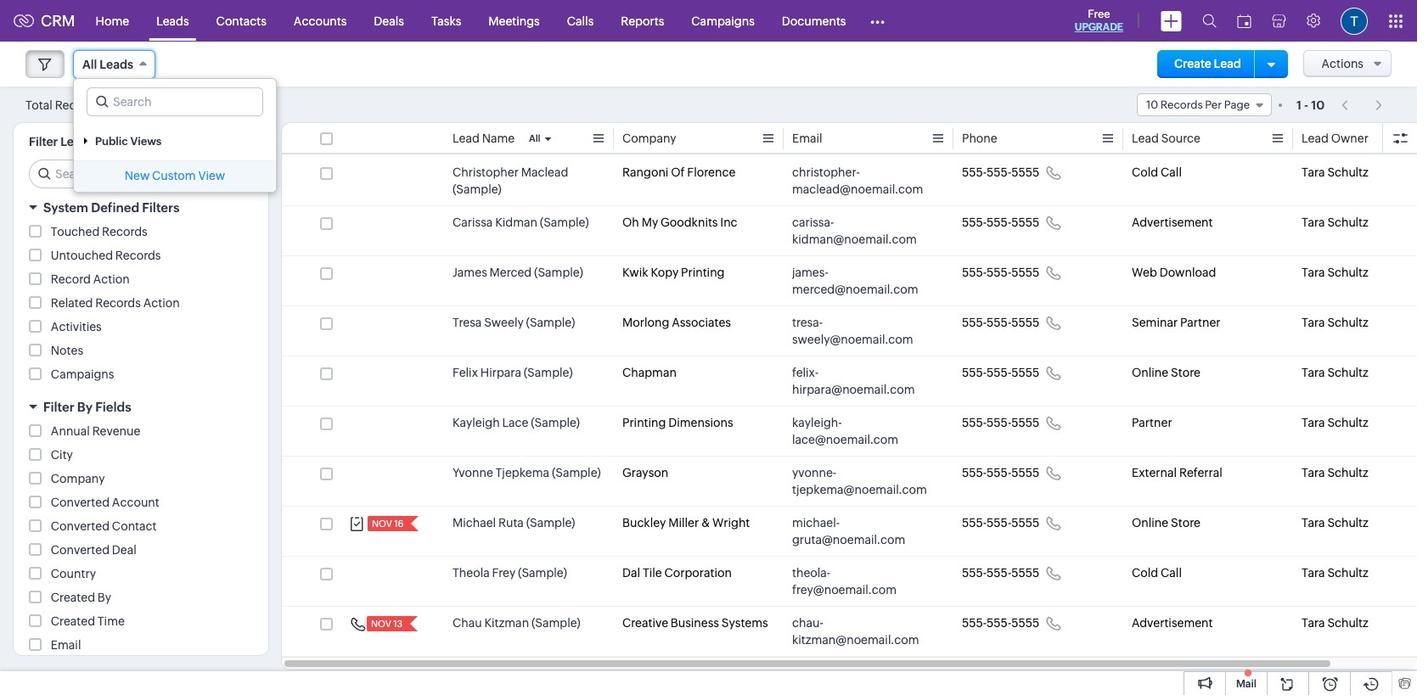 Task type: vqa. For each thing, say whether or not it's contained in the screenshot.


Task type: describe. For each thing, give the bounding box(es) containing it.
store for felix- hirpara@noemail.com
[[1171, 366, 1200, 380]]

new
[[125, 169, 150, 183]]

schultz for yvonne- tjepkema@noemail.com
[[1327, 466, 1369, 480]]

contacts link
[[203, 0, 280, 41]]

florence
[[687, 166, 736, 179]]

advertisement for carissa- kidman@noemail.com
[[1132, 216, 1213, 229]]

yvonne-
[[792, 466, 837, 480]]

calls
[[567, 14, 594, 28]]

555-555-5555 for tresa- sweely@noemail.com
[[962, 316, 1040, 329]]

leads link
[[143, 0, 203, 41]]

10 inside field
[[1146, 98, 1158, 111]]

lace@noemail.com
[[792, 433, 898, 447]]

created by
[[51, 591, 111, 605]]

tjepkema
[[496, 466, 549, 480]]

tara for yvonne- tjepkema@noemail.com
[[1302, 466, 1325, 480]]

created for created time
[[51, 615, 95, 628]]

cold call for theola- frey@noemail.com
[[1132, 566, 1182, 580]]

tara schultz for theola- frey@noemail.com
[[1302, 566, 1369, 580]]

filter by fields button
[[14, 392, 268, 422]]

converted for converted contact
[[51, 520, 110, 533]]

555-555-5555 for felix- hirpara@noemail.com
[[962, 366, 1040, 380]]

1 vertical spatial partner
[[1132, 416, 1172, 430]]

country
[[51, 567, 96, 581]]

call for christopher- maclead@noemail.com
[[1161, 166, 1182, 179]]

record
[[51, 273, 91, 286]]

online store for felix- hirpara@noemail.com
[[1132, 366, 1200, 380]]

5555 for felix- hirpara@noemail.com
[[1011, 366, 1040, 380]]

by for created
[[97, 591, 111, 605]]

calls link
[[553, 0, 607, 41]]

untouched
[[51, 249, 113, 262]]

555-555-5555 for yvonne- tjepkema@noemail.com
[[962, 466, 1040, 480]]

calendar image
[[1237, 14, 1252, 28]]

oh
[[622, 216, 639, 229]]

tara schultz for tresa- sweely@noemail.com
[[1302, 316, 1369, 329]]

download
[[1160, 266, 1216, 279]]

web download
[[1132, 266, 1216, 279]]

kayleigh- lace@noemail.com
[[792, 416, 898, 447]]

time
[[97, 615, 125, 628]]

by for filter
[[77, 400, 93, 414]]

create menu element
[[1151, 0, 1192, 41]]

16
[[394, 519, 404, 529]]

search image
[[1202, 14, 1217, 28]]

contacts
[[216, 14, 266, 28]]

tara for felix- hirpara@noemail.com
[[1302, 366, 1325, 380]]

555-555-5555 for carissa- kidman@noemail.com
[[962, 216, 1040, 229]]

corporation
[[664, 566, 732, 580]]

5555 for christopher- maclead@noemail.com
[[1011, 166, 1040, 179]]

(sample) for tresa sweely (sample)
[[526, 316, 575, 329]]

documents
[[782, 14, 846, 28]]

tara schultz for chau- kitzman@noemail.com
[[1302, 616, 1369, 630]]

converted for converted account
[[51, 496, 110, 509]]

5555 for theola- frey@noemail.com
[[1011, 566, 1040, 580]]

system defined filters
[[43, 200, 179, 215]]

seminar
[[1132, 316, 1178, 329]]

total
[[25, 98, 52, 112]]

tara for michael- gruta@noemail.com
[[1302, 516, 1325, 530]]

inc
[[720, 216, 738, 229]]

free
[[1088, 8, 1110, 20]]

miller
[[668, 516, 699, 530]]

tara for theola- frey@noemail.com
[[1302, 566, 1325, 580]]

(sample) for james merced (sample)
[[534, 266, 583, 279]]

christopher- maclead@noemail.com link
[[792, 164, 928, 198]]

5555 for yvonne- tjepkema@noemail.com
[[1011, 466, 1040, 480]]

crm link
[[14, 12, 75, 30]]

converted contact
[[51, 520, 157, 533]]

source
[[1161, 132, 1201, 145]]

theola
[[453, 566, 490, 580]]

tresa
[[453, 316, 482, 329]]

james- merced@noemail.com
[[792, 266, 918, 296]]

kayleigh- lace@noemail.com link
[[792, 414, 928, 448]]

notes
[[51, 344, 83, 357]]

schultz for james- merced@noemail.com
[[1327, 266, 1369, 279]]

tasks
[[431, 14, 461, 28]]

campaigns inside "link"
[[691, 14, 755, 28]]

5555 for michael- gruta@noemail.com
[[1011, 516, 1040, 530]]

online store for michael- gruta@noemail.com
[[1132, 516, 1200, 530]]

tjepkema@noemail.com
[[792, 483, 927, 497]]

all leads
[[82, 58, 133, 71]]

yvonne tjepkema (sample) link
[[453, 464, 601, 481]]

lace
[[502, 416, 529, 430]]

create
[[1174, 57, 1212, 70]]

records for touched
[[102, 225, 147, 239]]

tresa sweely (sample)
[[453, 316, 575, 329]]

deals
[[374, 14, 404, 28]]

555-555-5555 for kayleigh- lace@noemail.com
[[962, 416, 1040, 430]]

Other Modules field
[[860, 7, 896, 34]]

meetings
[[488, 14, 540, 28]]

1 horizontal spatial action
[[143, 296, 180, 310]]

lead for lead owner
[[1302, 132, 1329, 145]]

tile
[[643, 566, 662, 580]]

maclead@noemail.com
[[792, 183, 923, 196]]

lead source
[[1132, 132, 1201, 145]]

chapman
[[622, 366, 677, 380]]

by
[[97, 135, 111, 149]]

gruta@noemail.com
[[792, 533, 905, 547]]

buckley
[[622, 516, 666, 530]]

external referral
[[1132, 466, 1222, 480]]

tara schultz for kayleigh- lace@noemail.com
[[1302, 416, 1369, 430]]

lead for lead source
[[1132, 132, 1159, 145]]

yvonne- tjepkema@noemail.com link
[[792, 464, 928, 498]]

public views
[[95, 135, 162, 148]]

kayleigh
[[453, 416, 500, 430]]

555-555-5555 for christopher- maclead@noemail.com
[[962, 166, 1040, 179]]

call for theola- frey@noemail.com
[[1161, 566, 1182, 580]]

schultz for theola- frey@noemail.com
[[1327, 566, 1369, 580]]

5555 for carissa- kidman@noemail.com
[[1011, 216, 1040, 229]]

tara schultz for michael- gruta@noemail.com
[[1302, 516, 1369, 530]]

referral
[[1179, 466, 1222, 480]]

theola- frey@noemail.com
[[792, 566, 897, 597]]

advertisement for chau- kitzman@noemail.com
[[1132, 616, 1213, 630]]

nov for chau
[[371, 619, 391, 629]]

michael
[[453, 516, 496, 530]]

lead inside button
[[1214, 57, 1241, 70]]

carissa-
[[792, 216, 834, 229]]

converted for converted deal
[[51, 543, 110, 557]]

tara schultz for carissa- kidman@noemail.com
[[1302, 216, 1369, 229]]

yvonne
[[453, 466, 493, 480]]

leads for all leads
[[100, 58, 133, 71]]

(sample) for michael ruta (sample)
[[526, 516, 575, 530]]

nov 16
[[372, 519, 404, 529]]

sweely
[[484, 316, 524, 329]]

nov for michael
[[372, 519, 392, 529]]

tara for kayleigh- lace@noemail.com
[[1302, 416, 1325, 430]]

1 horizontal spatial company
[[622, 132, 676, 145]]

fields
[[95, 400, 131, 414]]

search element
[[1192, 0, 1227, 42]]

theola frey (sample)
[[453, 566, 567, 580]]

tara schultz for yvonne- tjepkema@noemail.com
[[1302, 466, 1369, 480]]

system
[[43, 200, 88, 215]]

all for all
[[529, 133, 541, 143]]

converted account
[[51, 496, 159, 509]]

555-555-5555 for james- merced@noemail.com
[[962, 266, 1040, 279]]

tresa- sweely@noemail.com
[[792, 316, 913, 346]]

schultz for felix- hirpara@noemail.com
[[1327, 366, 1369, 380]]

defined
[[91, 200, 139, 215]]

christopher
[[453, 166, 519, 179]]

of
[[671, 166, 685, 179]]

cold for theola- frey@noemail.com
[[1132, 566, 1158, 580]]



Task type: locate. For each thing, give the bounding box(es) containing it.
0 vertical spatial cold call
[[1132, 166, 1182, 179]]

0 horizontal spatial printing
[[622, 416, 666, 430]]

kwik kopy printing
[[622, 266, 725, 279]]

0 horizontal spatial by
[[77, 400, 93, 414]]

action down untouched records
[[143, 296, 180, 310]]

seminar partner
[[1132, 316, 1221, 329]]

per
[[1205, 98, 1222, 111]]

1 tara schultz from the top
[[1302, 166, 1369, 179]]

1 converted from the top
[[51, 496, 110, 509]]

(sample) for christopher maclead (sample)
[[453, 183, 502, 196]]

1 vertical spatial online
[[1132, 516, 1169, 530]]

online
[[1132, 366, 1169, 380], [1132, 516, 1169, 530]]

external
[[1132, 466, 1177, 480]]

2 converted from the top
[[51, 520, 110, 533]]

ruta
[[498, 516, 524, 530]]

7 tara schultz from the top
[[1302, 466, 1369, 480]]

1 vertical spatial leads
[[100, 58, 133, 71]]

tara schultz for james- merced@noemail.com
[[1302, 266, 1369, 279]]

1 vertical spatial online store
[[1132, 516, 1200, 530]]

0 vertical spatial online store
[[1132, 366, 1200, 380]]

created down country
[[51, 591, 95, 605]]

1 horizontal spatial by
[[97, 591, 111, 605]]

filter down total
[[29, 135, 58, 149]]

555-555-5555 for theola- frey@noemail.com
[[962, 566, 1040, 580]]

james- merced@noemail.com link
[[792, 264, 928, 298]]

row group
[[282, 156, 1417, 657]]

555-555-5555 for chau- kitzman@noemail.com
[[962, 616, 1040, 630]]

converted up 'converted deal'
[[51, 520, 110, 533]]

morlong
[[622, 316, 669, 329]]

felix hirpara (sample)
[[453, 366, 573, 380]]

0 vertical spatial company
[[622, 132, 676, 145]]

tara for carissa- kidman@noemail.com
[[1302, 216, 1325, 229]]

2 cold call from the top
[[1132, 566, 1182, 580]]

3 555-555-5555 from the top
[[962, 266, 1040, 279]]

tara for james- merced@noemail.com
[[1302, 266, 1325, 279]]

5 tara schultz from the top
[[1302, 366, 1369, 380]]

1 - 10
[[1297, 98, 1325, 112]]

kidman
[[495, 216, 537, 229]]

campaigns down notes
[[51, 368, 114, 381]]

5 tara from the top
[[1302, 366, 1325, 380]]

1 created from the top
[[51, 591, 95, 605]]

touched records
[[51, 225, 147, 239]]

1 online from the top
[[1132, 366, 1169, 380]]

6 5555 from the top
[[1011, 416, 1040, 430]]

phone
[[962, 132, 997, 145]]

10 Records Per Page field
[[1137, 93, 1272, 116]]

3 tara schultz from the top
[[1302, 266, 1369, 279]]

1 cold from the top
[[1132, 166, 1158, 179]]

1 vertical spatial printing
[[622, 416, 666, 430]]

online for felix- hirpara@noemail.com
[[1132, 366, 1169, 380]]

1 vertical spatial converted
[[51, 520, 110, 533]]

1 vertical spatial nov
[[371, 619, 391, 629]]

hirpara
[[480, 366, 521, 380]]

6 tara from the top
[[1302, 416, 1325, 430]]

5 schultz from the top
[[1327, 366, 1369, 380]]

company up rangoni
[[622, 132, 676, 145]]

tasks link
[[418, 0, 475, 41]]

annual revenue
[[51, 425, 140, 438]]

10 up lead source
[[1146, 98, 1158, 111]]

5555 for tresa- sweely@noemail.com
[[1011, 316, 1040, 329]]

filter leads by
[[29, 135, 111, 149]]

name
[[482, 132, 515, 145]]

lead down the 1 - 10
[[1302, 132, 1329, 145]]

lead left name
[[453, 132, 480, 145]]

search text field down views
[[30, 160, 255, 188]]

tara for chau- kitzman@noemail.com
[[1302, 616, 1325, 630]]

555-555-5555 for michael- gruta@noemail.com
[[962, 516, 1040, 530]]

nov 16 link
[[368, 516, 405, 532]]

records for related
[[95, 296, 141, 310]]

0 vertical spatial store
[[1171, 366, 1200, 380]]

tresa- sweely@noemail.com link
[[792, 314, 928, 348]]

1 vertical spatial campaigns
[[51, 368, 114, 381]]

0 vertical spatial cold
[[1132, 166, 1158, 179]]

records down defined
[[102, 225, 147, 239]]

records left per
[[1161, 98, 1203, 111]]

555-555-5555
[[962, 166, 1040, 179], [962, 216, 1040, 229], [962, 266, 1040, 279], [962, 316, 1040, 329], [962, 366, 1040, 380], [962, 416, 1040, 430], [962, 466, 1040, 480], [962, 516, 1040, 530], [962, 566, 1040, 580], [962, 616, 1040, 630]]

0 horizontal spatial campaigns
[[51, 368, 114, 381]]

filter for filter leads by
[[29, 135, 58, 149]]

1 vertical spatial search text field
[[30, 160, 255, 188]]

(sample) inside christopher maclead (sample)
[[453, 183, 502, 196]]

all up the maclead
[[529, 133, 541, 143]]

10 right -
[[1311, 98, 1325, 112]]

tara schultz for felix- hirpara@noemail.com
[[1302, 366, 1369, 380]]

(sample) for felix hirpara (sample)
[[524, 366, 573, 380]]

all inside all leads "field"
[[82, 58, 97, 71]]

filter
[[29, 135, 58, 149], [43, 400, 74, 414]]

converted up country
[[51, 543, 110, 557]]

2 tara from the top
[[1302, 216, 1325, 229]]

1 vertical spatial email
[[51, 639, 81, 652]]

7 schultz from the top
[[1327, 466, 1369, 480]]

tara for tresa- sweely@noemail.com
[[1302, 316, 1325, 329]]

related
[[51, 296, 93, 310]]

9 tara from the top
[[1302, 566, 1325, 580]]

1 horizontal spatial all
[[529, 133, 541, 143]]

10 for 1 - 10
[[1311, 98, 1325, 112]]

Search text field
[[87, 88, 262, 115], [30, 160, 255, 188]]

campaigns link
[[678, 0, 768, 41]]

nov left 13
[[371, 619, 391, 629]]

reports link
[[607, 0, 678, 41]]

lead right the "create"
[[1214, 57, 1241, 70]]

carissa- kidman@noemail.com
[[792, 216, 917, 246]]

online store
[[1132, 366, 1200, 380], [1132, 516, 1200, 530]]

leads down the home link
[[100, 58, 133, 71]]

1 vertical spatial cold
[[1132, 566, 1158, 580]]

store for michael- gruta@noemail.com
[[1171, 516, 1200, 530]]

search text field up public views 'dropdown button'
[[87, 88, 262, 115]]

10 tara schultz from the top
[[1302, 616, 1369, 630]]

(sample) for chau kitzman (sample)
[[531, 616, 580, 630]]

printing up the grayson
[[622, 416, 666, 430]]

0 horizontal spatial 10
[[103, 99, 115, 112]]

1 vertical spatial company
[[51, 472, 105, 486]]

profile image
[[1341, 7, 1368, 34]]

records down the record action
[[95, 296, 141, 310]]

action up related records action
[[93, 273, 130, 286]]

1 store from the top
[[1171, 366, 1200, 380]]

0 vertical spatial filter
[[29, 135, 58, 149]]

online down external
[[1132, 516, 1169, 530]]

touched
[[51, 225, 100, 239]]

(sample) for kayleigh lace (sample)
[[531, 416, 580, 430]]

theola-
[[792, 566, 831, 580]]

10 5555 from the top
[[1011, 616, 1040, 630]]

carissa
[[453, 216, 493, 229]]

filter up the annual
[[43, 400, 74, 414]]

3 converted from the top
[[51, 543, 110, 557]]

5555
[[1011, 166, 1040, 179], [1011, 216, 1040, 229], [1011, 266, 1040, 279], [1011, 316, 1040, 329], [1011, 366, 1040, 380], [1011, 416, 1040, 430], [1011, 466, 1040, 480], [1011, 516, 1040, 530], [1011, 566, 1040, 580], [1011, 616, 1040, 630]]

1 5555 from the top
[[1011, 166, 1040, 179]]

row group containing christopher maclead (sample)
[[282, 156, 1417, 657]]

email down the created time
[[51, 639, 81, 652]]

kitzman
[[484, 616, 529, 630]]

actions
[[1322, 57, 1364, 70]]

2 vertical spatial converted
[[51, 543, 110, 557]]

(sample)
[[453, 183, 502, 196], [540, 216, 589, 229], [534, 266, 583, 279], [526, 316, 575, 329], [524, 366, 573, 380], [531, 416, 580, 430], [552, 466, 601, 480], [526, 516, 575, 530], [518, 566, 567, 580], [531, 616, 580, 630]]

untouched records
[[51, 249, 161, 262]]

by inside dropdown button
[[77, 400, 93, 414]]

annual
[[51, 425, 90, 438]]

-
[[1304, 98, 1309, 112]]

leads
[[156, 14, 189, 28], [100, 58, 133, 71], [60, 135, 94, 149]]

0 vertical spatial advertisement
[[1132, 216, 1213, 229]]

filter by fields
[[43, 400, 131, 414]]

partner right seminar
[[1180, 316, 1221, 329]]

9 schultz from the top
[[1327, 566, 1369, 580]]

8 tara from the top
[[1302, 516, 1325, 530]]

cold for christopher- maclead@noemail.com
[[1132, 166, 1158, 179]]

dal tile corporation
[[622, 566, 732, 580]]

2 horizontal spatial leads
[[156, 14, 189, 28]]

schultz for christopher- maclead@noemail.com
[[1327, 166, 1369, 179]]

printing
[[681, 266, 725, 279], [622, 416, 666, 430]]

(sample) right "merced"
[[534, 266, 583, 279]]

0 vertical spatial online
[[1132, 366, 1169, 380]]

0 horizontal spatial action
[[93, 273, 130, 286]]

(sample) for carissa kidman (sample)
[[540, 216, 589, 229]]

(sample) right hirpara
[[524, 366, 573, 380]]

navigation
[[1333, 93, 1392, 117]]

michael ruta (sample) link
[[453, 515, 575, 532]]

rangoni of florence
[[622, 166, 736, 179]]

filter for filter by fields
[[43, 400, 74, 414]]

4 555-555-5555 from the top
[[962, 316, 1040, 329]]

kayleigh lace (sample)
[[453, 416, 580, 430]]

online store down seminar partner
[[1132, 366, 1200, 380]]

0 vertical spatial action
[[93, 273, 130, 286]]

8 schultz from the top
[[1327, 516, 1369, 530]]

2 call from the top
[[1161, 566, 1182, 580]]

created for created by
[[51, 591, 95, 605]]

cold call for christopher- maclead@noemail.com
[[1132, 166, 1182, 179]]

0 vertical spatial nov
[[372, 519, 392, 529]]

0 horizontal spatial partner
[[1132, 416, 1172, 430]]

leads left by
[[60, 135, 94, 149]]

online down seminar
[[1132, 366, 1169, 380]]

online store down external referral in the bottom right of the page
[[1132, 516, 1200, 530]]

5555 for chau- kitzman@noemail.com
[[1011, 616, 1040, 630]]

new custom view link
[[74, 161, 276, 192]]

4 tara schultz from the top
[[1302, 316, 1369, 329]]

1 vertical spatial cold call
[[1132, 566, 1182, 580]]

by up "time"
[[97, 591, 111, 605]]

by up annual revenue
[[77, 400, 93, 414]]

4 schultz from the top
[[1327, 316, 1369, 329]]

2 5555 from the top
[[1011, 216, 1040, 229]]

1 vertical spatial filter
[[43, 400, 74, 414]]

1 horizontal spatial partner
[[1180, 316, 1221, 329]]

1 vertical spatial all
[[529, 133, 541, 143]]

1 vertical spatial store
[[1171, 516, 1200, 530]]

5 555-555-5555 from the top
[[962, 366, 1040, 380]]

2 created from the top
[[51, 615, 95, 628]]

owner
[[1331, 132, 1369, 145]]

online for michael- gruta@noemail.com
[[1132, 516, 1169, 530]]

0 horizontal spatial email
[[51, 639, 81, 652]]

0 horizontal spatial company
[[51, 472, 105, 486]]

printing right kopy
[[681, 266, 725, 279]]

1 call from the top
[[1161, 166, 1182, 179]]

(sample) right lace
[[531, 416, 580, 430]]

create menu image
[[1161, 11, 1182, 31]]

1 vertical spatial action
[[143, 296, 180, 310]]

(sample) for yvonne tjepkema (sample)
[[552, 466, 601, 480]]

schultz for kayleigh- lace@noemail.com
[[1327, 416, 1369, 430]]

2 store from the top
[[1171, 516, 1200, 530]]

5 5555 from the top
[[1011, 366, 1040, 380]]

felix-
[[792, 366, 819, 380]]

records for 10
[[1161, 98, 1203, 111]]

2 horizontal spatial 10
[[1311, 98, 1325, 112]]

5555 for kayleigh- lace@noemail.com
[[1011, 416, 1040, 430]]

tara for christopher- maclead@noemail.com
[[1302, 166, 1325, 179]]

1 horizontal spatial leads
[[100, 58, 133, 71]]

2 555-555-5555 from the top
[[962, 216, 1040, 229]]

0 vertical spatial search text field
[[87, 88, 262, 115]]

records down touched records
[[115, 249, 161, 262]]

schultz for michael- gruta@noemail.com
[[1327, 516, 1369, 530]]

records for untouched
[[115, 249, 161, 262]]

store down seminar partner
[[1171, 366, 1200, 380]]

4 tara from the top
[[1302, 316, 1325, 329]]

10 inside the total records 10
[[103, 99, 115, 112]]

2 schultz from the top
[[1327, 216, 1369, 229]]

morlong associates
[[622, 316, 731, 329]]

schultz for chau- kitzman@noemail.com
[[1327, 616, 1369, 630]]

(sample) right ruta
[[526, 516, 575, 530]]

1 horizontal spatial 10
[[1146, 98, 1158, 111]]

lead name
[[453, 132, 515, 145]]

10 up public
[[103, 99, 115, 112]]

chau- kitzman@noemail.com
[[792, 616, 919, 647]]

campaigns right the reports
[[691, 14, 755, 28]]

(sample) down christopher
[[453, 183, 502, 196]]

associates
[[672, 316, 731, 329]]

1 vertical spatial created
[[51, 615, 95, 628]]

created
[[51, 591, 95, 605], [51, 615, 95, 628]]

2 cold from the top
[[1132, 566, 1158, 580]]

8 555-555-5555 from the top
[[962, 516, 1040, 530]]

1 horizontal spatial email
[[792, 132, 822, 145]]

schultz for carissa- kidman@noemail.com
[[1327, 216, 1369, 229]]

1 vertical spatial call
[[1161, 566, 1182, 580]]

rangoni
[[622, 166, 669, 179]]

9 555-555-5555 from the top
[[962, 566, 1040, 580]]

1 cold call from the top
[[1132, 166, 1182, 179]]

by
[[77, 400, 93, 414], [97, 591, 111, 605]]

10 555-555-5555 from the top
[[962, 616, 1040, 630]]

8 5555 from the top
[[1011, 516, 1040, 530]]

2 online store from the top
[[1132, 516, 1200, 530]]

records inside field
[[1161, 98, 1203, 111]]

0 vertical spatial call
[[1161, 166, 1182, 179]]

partner up external
[[1132, 416, 1172, 430]]

0 vertical spatial all
[[82, 58, 97, 71]]

9 5555 from the top
[[1011, 566, 1040, 580]]

schultz for tresa- sweely@noemail.com
[[1327, 316, 1369, 329]]

lead left source on the top of the page
[[1132, 132, 1159, 145]]

2 vertical spatial leads
[[60, 135, 94, 149]]

6 schultz from the top
[[1327, 416, 1369, 430]]

8 tara schultz from the top
[[1302, 516, 1369, 530]]

(sample) right frey
[[518, 566, 567, 580]]

email up christopher-
[[792, 132, 822, 145]]

all up the total records 10
[[82, 58, 97, 71]]

9 tara schultz from the top
[[1302, 566, 1369, 580]]

deals link
[[360, 0, 418, 41]]

account
[[112, 496, 159, 509]]

0 vertical spatial printing
[[681, 266, 725, 279]]

0 vertical spatial leads
[[156, 14, 189, 28]]

6 555-555-5555 from the top
[[962, 416, 1040, 430]]

lead for lead name
[[453, 132, 480, 145]]

michael-
[[792, 516, 840, 530]]

1 tara from the top
[[1302, 166, 1325, 179]]

created down created by
[[51, 615, 95, 628]]

home link
[[82, 0, 143, 41]]

leads right home
[[156, 14, 189, 28]]

all
[[82, 58, 97, 71], [529, 133, 541, 143]]

leads for filter leads by
[[60, 135, 94, 149]]

1 horizontal spatial campaigns
[[691, 14, 755, 28]]

filter inside dropdown button
[[43, 400, 74, 414]]

1 vertical spatial advertisement
[[1132, 616, 1213, 630]]

buckley miller & wright
[[622, 516, 750, 530]]

goodknits
[[661, 216, 718, 229]]

(sample) right kitzman
[[531, 616, 580, 630]]

company
[[622, 132, 676, 145], [51, 472, 105, 486]]

4 5555 from the top
[[1011, 316, 1040, 329]]

0 vertical spatial converted
[[51, 496, 110, 509]]

All Leads field
[[73, 50, 155, 79]]

0 vertical spatial campaigns
[[691, 14, 755, 28]]

tara schultz for christopher- maclead@noemail.com
[[1302, 166, 1369, 179]]

nov left 16
[[372, 519, 392, 529]]

related records action
[[51, 296, 180, 310]]

christopher- maclead@noemail.com
[[792, 166, 923, 196]]

michael- gruta@noemail.com link
[[792, 515, 928, 549]]

action
[[93, 273, 130, 286], [143, 296, 180, 310]]

lead owner
[[1302, 132, 1369, 145]]

0 vertical spatial by
[[77, 400, 93, 414]]

(sample) right tjepkema
[[552, 466, 601, 480]]

2 online from the top
[[1132, 516, 1169, 530]]

1 horizontal spatial printing
[[681, 266, 725, 279]]

yvonne tjepkema (sample)
[[453, 466, 601, 480]]

6 tara schultz from the top
[[1302, 416, 1369, 430]]

converted
[[51, 496, 110, 509], [51, 520, 110, 533], [51, 543, 110, 557]]

0 vertical spatial created
[[51, 591, 95, 605]]

store down external referral in the bottom right of the page
[[1171, 516, 1200, 530]]

7 5555 from the top
[[1011, 466, 1040, 480]]

10 tara from the top
[[1302, 616, 1325, 630]]

converted up converted contact at the bottom of page
[[51, 496, 110, 509]]

(sample) right kidman
[[540, 216, 589, 229]]

converted deal
[[51, 543, 137, 557]]

profile element
[[1331, 0, 1378, 41]]

0 horizontal spatial leads
[[60, 135, 94, 149]]

1 schultz from the top
[[1327, 166, 1369, 179]]

1 advertisement from the top
[[1132, 216, 1213, 229]]

leads inside "field"
[[100, 58, 133, 71]]

0 vertical spatial partner
[[1180, 316, 1221, 329]]

activities
[[51, 320, 102, 334]]

1 555-555-5555 from the top
[[962, 166, 1040, 179]]

deal
[[112, 543, 137, 557]]

10 schultz from the top
[[1327, 616, 1369, 630]]

(sample) for theola frey (sample)
[[518, 566, 567, 580]]

company down city
[[51, 472, 105, 486]]

grayson
[[622, 466, 668, 480]]

records up filter leads by
[[55, 98, 100, 112]]

2 tara schultz from the top
[[1302, 216, 1369, 229]]

(sample) right the sweely
[[526, 316, 575, 329]]

meetings link
[[475, 0, 553, 41]]

frey@noemail.com
[[792, 583, 897, 597]]

records for total
[[55, 98, 100, 112]]

2 advertisement from the top
[[1132, 616, 1213, 630]]

oh my goodknits inc
[[622, 216, 738, 229]]

10 for total records 10
[[103, 99, 115, 112]]

0 vertical spatial email
[[792, 132, 822, 145]]

5555 for james- merced@noemail.com
[[1011, 266, 1040, 279]]

3 schultz from the top
[[1327, 266, 1369, 279]]

tresa-
[[792, 316, 823, 329]]

3 tara from the top
[[1302, 266, 1325, 279]]

0 horizontal spatial all
[[82, 58, 97, 71]]

7 555-555-5555 from the top
[[962, 466, 1040, 480]]

views
[[130, 135, 162, 148]]

3 5555 from the top
[[1011, 266, 1040, 279]]

tara
[[1302, 166, 1325, 179], [1302, 216, 1325, 229], [1302, 266, 1325, 279], [1302, 316, 1325, 329], [1302, 366, 1325, 380], [1302, 416, 1325, 430], [1302, 466, 1325, 480], [1302, 516, 1325, 530], [1302, 566, 1325, 580], [1302, 616, 1325, 630]]

city
[[51, 448, 73, 462]]

carissa- kidman@noemail.com link
[[792, 214, 928, 248]]

7 tara from the top
[[1302, 466, 1325, 480]]

all for all leads
[[82, 58, 97, 71]]

1 vertical spatial by
[[97, 591, 111, 605]]

1 online store from the top
[[1132, 366, 1200, 380]]



